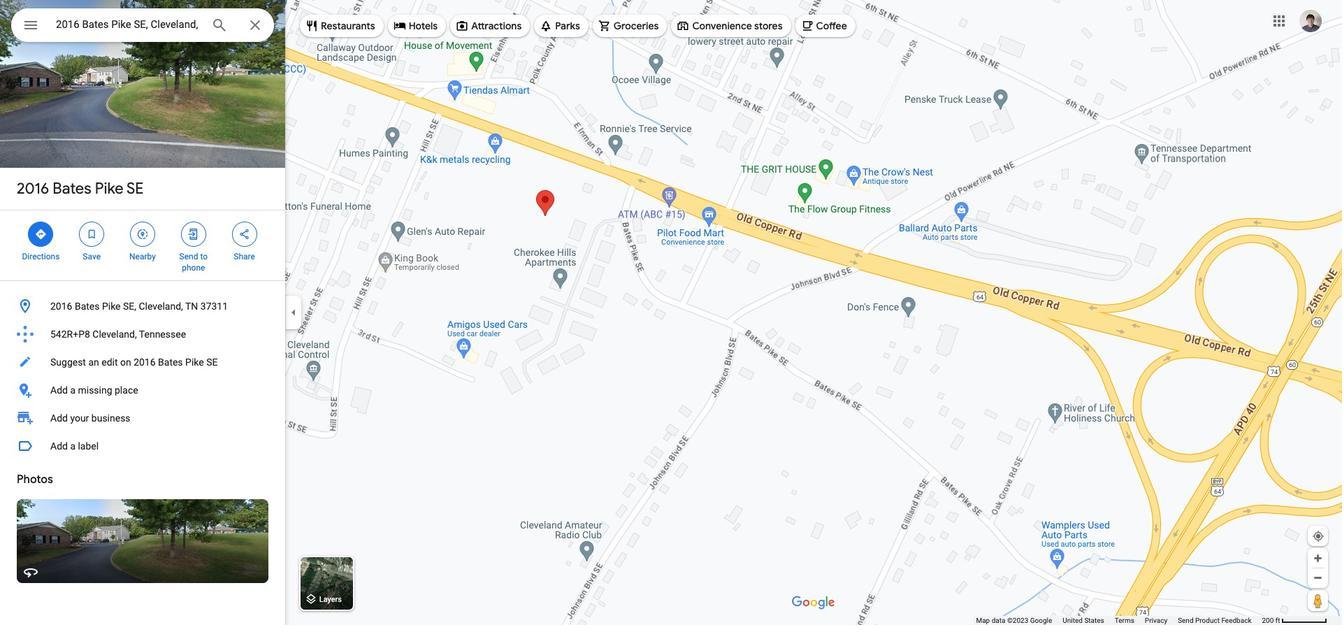 Task type: describe. For each thing, give the bounding box(es) containing it.

[[136, 227, 149, 242]]

542r+p8 cleveland, tennessee button
[[0, 320, 285, 348]]

2016 bates pike se
[[17, 179, 144, 199]]

1 horizontal spatial cleveland,
[[139, 301, 183, 312]]

2 vertical spatial bates
[[158, 357, 183, 368]]

se,
[[123, 301, 136, 312]]

2016 bates pike se main content
[[0, 0, 285, 625]]

bates for se,
[[75, 301, 100, 312]]

zoom in image
[[1313, 553, 1324, 564]]

feedback
[[1222, 617, 1252, 624]]

place
[[115, 385, 138, 396]]

actions for 2016 bates pike se region
[[0, 210, 285, 280]]

privacy button
[[1145, 616, 1168, 625]]

add for add a missing place
[[50, 385, 68, 396]]

attractions button
[[450, 9, 530, 43]]

terms
[[1115, 617, 1135, 624]]

share
[[234, 252, 255, 261]]

united
[[1063, 617, 1083, 624]]


[[85, 227, 98, 242]]

a for missing
[[70, 385, 76, 396]]

add your business
[[50, 413, 130, 424]]

542r+p8
[[50, 329, 90, 340]]

restaurants button
[[300, 9, 384, 43]]

37311
[[201, 301, 228, 312]]

label
[[78, 440, 99, 452]]


[[22, 15, 39, 35]]

add a missing place button
[[0, 376, 285, 404]]


[[35, 227, 47, 242]]

to
[[200, 252, 208, 261]]

0 horizontal spatial se
[[127, 179, 144, 199]]

privacy
[[1145, 617, 1168, 624]]

show your location image
[[1312, 530, 1325, 543]]

 search field
[[11, 8, 274, 45]]

parks
[[555, 20, 580, 32]]

attractions
[[471, 20, 522, 32]]

convenience stores
[[693, 20, 783, 32]]

united states
[[1063, 617, 1105, 624]]

suggest an edit on 2016 bates pike se
[[50, 357, 218, 368]]

bates for se
[[53, 179, 91, 199]]

google account: nolan park  
(nolan.park@adept.ai) image
[[1300, 10, 1322, 32]]

parks button
[[534, 9, 589, 43]]

nearby
[[129, 252, 156, 261]]

terms button
[[1115, 616, 1135, 625]]

tennessee
[[139, 329, 186, 340]]

show street view coverage image
[[1308, 590, 1328, 611]]

layers
[[319, 595, 342, 604]]

2016 for 2016 bates pike se, cleveland, tn 37311
[[50, 301, 72, 312]]

2016 Bates Pike SE, Cleveland, TN 37311 field
[[11, 8, 274, 42]]

a for label
[[70, 440, 76, 452]]



Task type: vqa. For each thing, say whether or not it's contained in the screenshot.
the topmost Alaska
no



Task type: locate. For each thing, give the bounding box(es) containing it.
coffee button
[[795, 9, 856, 43]]

1 vertical spatial cleveland,
[[93, 329, 137, 340]]

united states button
[[1063, 616, 1105, 625]]

pike
[[95, 179, 123, 199], [102, 301, 121, 312], [185, 357, 204, 368]]

groceries button
[[593, 9, 667, 43]]

add down "suggest"
[[50, 385, 68, 396]]

542r+p8 cleveland, tennessee
[[50, 329, 186, 340]]

states
[[1085, 617, 1105, 624]]

restaurants
[[321, 20, 375, 32]]

phone
[[182, 263, 205, 273]]

suggest
[[50, 357, 86, 368]]

cleveland,
[[139, 301, 183, 312], [93, 329, 137, 340]]

data
[[992, 617, 1006, 624]]

footer containing map data ©2023 google
[[976, 616, 1262, 625]]

2 vertical spatial pike
[[185, 357, 204, 368]]

2016
[[17, 179, 49, 199], [50, 301, 72, 312], [134, 357, 156, 368]]

footer inside google maps element
[[976, 616, 1262, 625]]

se down 37311
[[206, 357, 218, 368]]

an
[[88, 357, 99, 368]]

1 vertical spatial se
[[206, 357, 218, 368]]

pike for se,
[[102, 301, 121, 312]]

a left 'missing'
[[70, 385, 76, 396]]

send to phone
[[179, 252, 208, 273]]

1 vertical spatial send
[[1178, 617, 1194, 624]]

2016 for 2016 bates pike se
[[17, 179, 49, 199]]

coffee
[[816, 20, 847, 32]]

200 ft
[[1262, 617, 1281, 624]]

1 vertical spatial pike
[[102, 301, 121, 312]]

map data ©2023 google
[[976, 617, 1052, 624]]

2016 bates pike se, cleveland, tn 37311
[[50, 301, 228, 312]]

business
[[91, 413, 130, 424]]

3 add from the top
[[50, 440, 68, 452]]

a left label
[[70, 440, 76, 452]]

hotels button
[[388, 9, 446, 43]]

google maps element
[[0, 0, 1342, 625]]

send inside send to phone
[[179, 252, 198, 261]]


[[187, 227, 200, 242]]

product
[[1196, 617, 1220, 624]]

2 vertical spatial 2016
[[134, 357, 156, 368]]

0 vertical spatial bates
[[53, 179, 91, 199]]

zoom out image
[[1313, 573, 1324, 583]]

add for add a label
[[50, 440, 68, 452]]

0 vertical spatial add
[[50, 385, 68, 396]]

se up 
[[127, 179, 144, 199]]

pike down tennessee
[[185, 357, 204, 368]]

0 horizontal spatial 2016
[[17, 179, 49, 199]]

directions
[[22, 252, 60, 261]]

add a missing place
[[50, 385, 138, 396]]

add a label
[[50, 440, 99, 452]]

none field inside 2016 bates pike se, cleveland, tn 37311 field
[[56, 16, 200, 33]]

cleveland, up tennessee
[[139, 301, 183, 312]]

1 horizontal spatial send
[[1178, 617, 1194, 624]]

1 horizontal spatial 2016
[[50, 301, 72, 312]]

0 vertical spatial cleveland,
[[139, 301, 183, 312]]

pike left se,
[[102, 301, 121, 312]]

send up the phone
[[179, 252, 198, 261]]

0 vertical spatial pike
[[95, 179, 123, 199]]

1 horizontal spatial se
[[206, 357, 218, 368]]

2016 up the 
[[17, 179, 49, 199]]

se inside button
[[206, 357, 218, 368]]

2016 up 542r+p8
[[50, 301, 72, 312]]


[[238, 227, 251, 242]]

add for add your business
[[50, 413, 68, 424]]

send inside button
[[1178, 617, 1194, 624]]

pike up 
[[95, 179, 123, 199]]

 button
[[11, 8, 50, 45]]

©2023
[[1007, 617, 1029, 624]]

cleveland, up edit
[[93, 329, 137, 340]]

send product feedback button
[[1178, 616, 1252, 625]]

send
[[179, 252, 198, 261], [1178, 617, 1194, 624]]

photos
[[17, 473, 53, 487]]

suggest an edit on 2016 bates pike se button
[[0, 348, 285, 376]]

1 a from the top
[[70, 385, 76, 396]]

edit
[[102, 357, 118, 368]]

save
[[83, 252, 101, 261]]

200
[[1262, 617, 1274, 624]]

0 vertical spatial se
[[127, 179, 144, 199]]

missing
[[78, 385, 112, 396]]

0 horizontal spatial cleveland,
[[93, 329, 137, 340]]

2 a from the top
[[70, 440, 76, 452]]

0 horizontal spatial send
[[179, 252, 198, 261]]

your
[[70, 413, 89, 424]]

add left label
[[50, 440, 68, 452]]

add a label button
[[0, 432, 285, 460]]

add left your
[[50, 413, 68, 424]]

send for send product feedback
[[1178, 617, 1194, 624]]

None field
[[56, 16, 200, 33]]

collapse side panel image
[[286, 305, 301, 320]]

pike for se
[[95, 179, 123, 199]]

2 horizontal spatial 2016
[[134, 357, 156, 368]]

convenience
[[693, 20, 752, 32]]

1 vertical spatial add
[[50, 413, 68, 424]]

1 add from the top
[[50, 385, 68, 396]]

add
[[50, 385, 68, 396], [50, 413, 68, 424], [50, 440, 68, 452]]

ft
[[1276, 617, 1281, 624]]

send for send to phone
[[179, 252, 198, 261]]

google
[[1030, 617, 1052, 624]]

bates down tennessee
[[158, 357, 183, 368]]

0 vertical spatial 2016
[[17, 179, 49, 199]]

200 ft button
[[1262, 617, 1328, 624]]

map
[[976, 617, 990, 624]]

2016 bates pike se, cleveland, tn 37311 button
[[0, 292, 285, 320]]

1 vertical spatial a
[[70, 440, 76, 452]]

groceries
[[614, 20, 659, 32]]

add your business link
[[0, 404, 285, 432]]

on
[[120, 357, 131, 368]]

1 vertical spatial bates
[[75, 301, 100, 312]]

2 vertical spatial add
[[50, 440, 68, 452]]

1 vertical spatial 2016
[[50, 301, 72, 312]]

stores
[[754, 20, 783, 32]]

se
[[127, 179, 144, 199], [206, 357, 218, 368]]

send product feedback
[[1178, 617, 1252, 624]]

2016 right on
[[134, 357, 156, 368]]

0 vertical spatial a
[[70, 385, 76, 396]]

convenience stores button
[[672, 9, 791, 43]]

0 vertical spatial send
[[179, 252, 198, 261]]

tn
[[185, 301, 198, 312]]

footer
[[976, 616, 1262, 625]]

a
[[70, 385, 76, 396], [70, 440, 76, 452]]

send left product
[[1178, 617, 1194, 624]]

2 add from the top
[[50, 413, 68, 424]]

bates up 
[[53, 179, 91, 199]]

bates
[[53, 179, 91, 199], [75, 301, 100, 312], [158, 357, 183, 368]]

hotels
[[409, 20, 438, 32]]

bates up 542r+p8
[[75, 301, 100, 312]]



